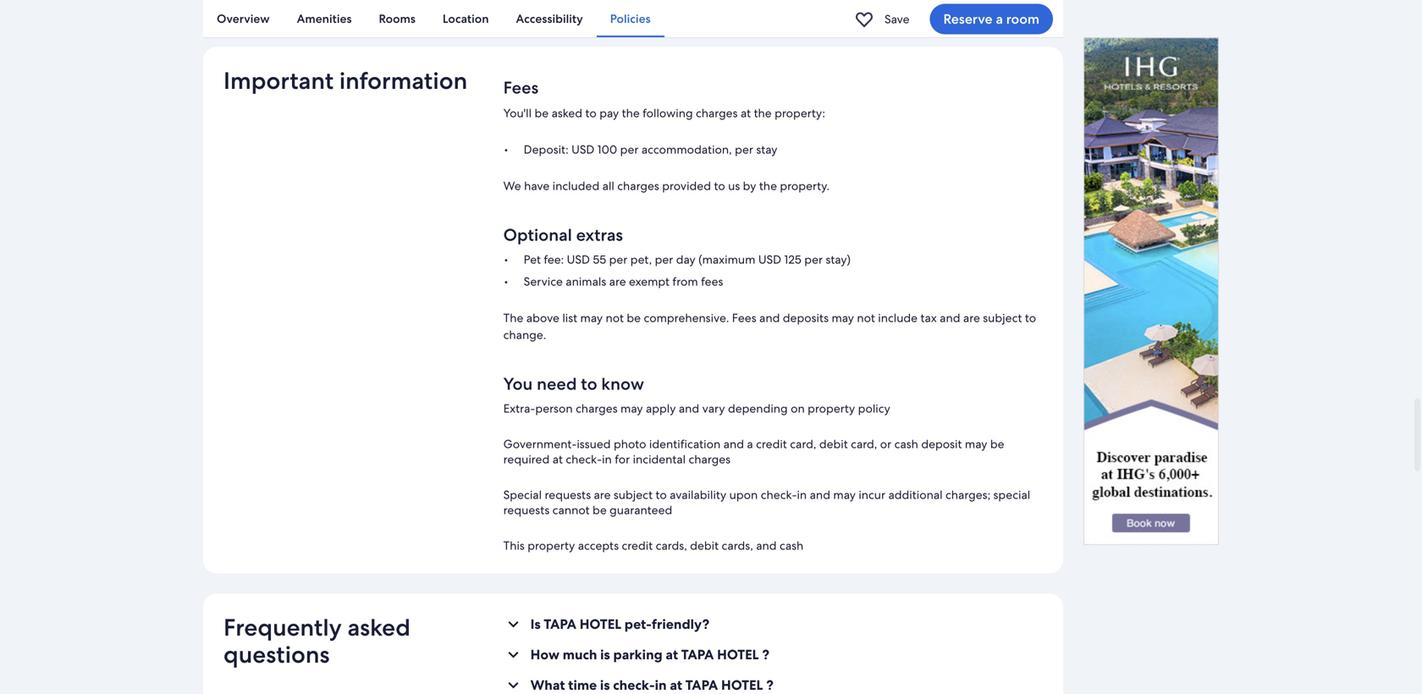 Task type: describe. For each thing, give the bounding box(es) containing it.
fees inside the above list may not be comprehensive. fees and deposits may not include tax and are subject to change.
[[732, 310, 757, 326]]

0 vertical spatial hotel
[[580, 616, 622, 634]]

is tapa hotel  pet-friendly?
[[531, 616, 710, 634]]

optional
[[504, 224, 572, 246]]

special
[[994, 487, 1031, 503]]

room
[[1007, 10, 1040, 28]]

may right deposits
[[832, 310, 855, 326]]

at inside government-issued photo identification and a credit card, debit card, or cash deposit may be required at check-in for incidental charges
[[553, 452, 563, 467]]

may inside government-issued photo identification and a credit card, debit card, or cash deposit may be required at check-in for incidental charges
[[965, 437, 988, 452]]

deposit
[[922, 437, 963, 452]]

2 not from the left
[[857, 310, 876, 326]]

much
[[563, 646, 597, 664]]

accessibility link
[[503, 0, 597, 37]]

you need to know
[[504, 373, 645, 395]]

is
[[601, 646, 610, 664]]

usd left 100
[[572, 142, 595, 157]]

cannot
[[553, 503, 590, 518]]

the above list may not be comprehensive. fees and deposits may not include tax and are subject to change.
[[504, 310, 1037, 343]]

in inside government-issued photo identification and a credit card, debit card, or cash deposit may be required at check-in for incidental charges
[[602, 452, 612, 467]]

is
[[531, 616, 541, 634]]

for
[[615, 452, 630, 467]]

asked inside frequently asked questions
[[348, 612, 411, 643]]

following
[[643, 105, 693, 121]]

know
[[602, 373, 645, 395]]

deposits
[[783, 310, 829, 326]]

photo
[[614, 437, 647, 452]]

tax
[[921, 310, 937, 326]]

how
[[531, 646, 560, 664]]

1 vertical spatial cash
[[780, 538, 804, 554]]

we have included all charges provided to us by the property.
[[504, 178, 830, 194]]

usd up service animals are exempt from fees list item
[[759, 252, 782, 267]]

you'll be asked to pay the following charges at the property:
[[504, 105, 826, 121]]

incidental
[[633, 452, 686, 467]]

list containing pet fee: usd 55 per pet, per day (maximum usd 125 per stay)
[[504, 252, 1043, 289]]

vary
[[703, 401, 725, 416]]

how much is parking at tapa hotel ?
[[531, 646, 770, 664]]

1 card, from the left
[[790, 437, 817, 452]]

and down "special requests are subject to availability upon check-in and may incur additional charges; special requests cannot be guaranteed"
[[757, 538, 777, 554]]

list containing overview
[[203, 0, 1064, 37]]

change.
[[504, 327, 547, 343]]

pet
[[524, 252, 541, 267]]

Save property to a trip checkbox
[[851, 6, 878, 33]]

fees
[[701, 274, 724, 289]]

all
[[603, 178, 615, 194]]

1 horizontal spatial asked
[[552, 105, 583, 121]]

and right tax
[[940, 310, 961, 326]]

required
[[504, 452, 550, 467]]

us
[[729, 178, 740, 194]]

save
[[885, 11, 910, 27]]

125
[[785, 252, 802, 267]]

and left deposits
[[760, 310, 780, 326]]

extras
[[576, 224, 623, 246]]

extra-person charges may apply and vary depending on property policy
[[504, 401, 891, 416]]

issued
[[577, 437, 611, 452]]

you
[[504, 373, 533, 395]]

from
[[673, 274, 698, 289]]

debit inside government-issued photo identification and a credit card, debit card, or cash deposit may be required at check-in for incidental charges
[[820, 437, 848, 452]]

frequently asked questions
[[224, 612, 411, 670]]

stay)
[[826, 252, 851, 267]]

have
[[524, 178, 550, 194]]

usd left 55
[[567, 252, 590, 267]]

above
[[527, 310, 560, 326]]

a inside government-issued photo identification and a credit card, debit card, or cash deposit may be required at check-in for incidental charges
[[747, 437, 754, 452]]

amenities
[[297, 11, 352, 26]]

service animals are exempt from fees
[[524, 274, 724, 289]]

overview link
[[203, 0, 283, 37]]

cash inside government-issued photo identification and a credit card, debit card, or cash deposit may be required at check-in for incidental charges
[[895, 437, 919, 452]]

reserve
[[944, 10, 993, 28]]

in inside "special requests are subject to availability upon check-in and may incur additional charges; special requests cannot be guaranteed"
[[797, 487, 807, 503]]

friendly?
[[652, 616, 710, 634]]

?
[[762, 646, 770, 664]]

on
[[791, 401, 805, 416]]

additional
[[889, 487, 943, 503]]

service animals are exempt from fees list item
[[504, 274, 1043, 289]]

requests up this
[[504, 503, 550, 518]]

charges right the all
[[618, 178, 660, 194]]

we
[[504, 178, 521, 194]]

location
[[443, 11, 489, 26]]

per right 125 in the top of the page
[[805, 252, 823, 267]]

charges down you need to know
[[576, 401, 618, 416]]

may inside "special requests are subject to availability upon check-in and may incur additional charges; special requests cannot be guaranteed"
[[834, 487, 856, 503]]

frequently
[[224, 612, 342, 643]]

availability
[[670, 487, 727, 503]]

be inside "special requests are subject to availability upon check-in and may incur additional charges; special requests cannot be guaranteed"
[[593, 503, 607, 518]]

to inside the above list may not be comprehensive. fees and deposits may not include tax and are subject to change.
[[1026, 310, 1037, 326]]

or
[[881, 437, 892, 452]]

and inside "special requests are subject to availability upon check-in and may incur additional charges; special requests cannot be guaranteed"
[[810, 487, 831, 503]]

incur
[[859, 487, 886, 503]]

policies link
[[597, 0, 665, 37]]

guaranteed
[[610, 503, 673, 518]]

apply
[[646, 401, 676, 416]]

to inside "special requests are subject to availability upon check-in and may incur additional charges; special requests cannot be guaranteed"
[[656, 487, 667, 503]]



Task type: locate. For each thing, give the bounding box(es) containing it.
government-issued photo identification and a credit card, debit card, or cash deposit may be required at check-in for incidental charges
[[504, 437, 1005, 467]]

1 not from the left
[[606, 310, 624, 326]]

be down service animals are exempt from fees
[[627, 310, 641, 326]]

at
[[741, 105, 751, 121], [553, 452, 563, 467], [666, 646, 678, 664]]

tapa down friendly?
[[682, 646, 714, 664]]

and down "vary"
[[724, 437, 744, 452]]

special
[[504, 487, 542, 503]]

1 vertical spatial check-
[[761, 487, 797, 503]]

cash down "special requests are subject to availability upon check-in and may incur additional charges; special requests cannot be guaranteed"
[[780, 538, 804, 554]]

requests right special
[[545, 487, 591, 503]]

0 horizontal spatial credit
[[622, 538, 653, 554]]

100
[[598, 142, 618, 157]]

be right you'll
[[535, 105, 549, 121]]

per left day
[[655, 252, 674, 267]]

0 horizontal spatial cash
[[780, 538, 804, 554]]

0 horizontal spatial in
[[602, 452, 612, 467]]

0 horizontal spatial debit
[[691, 538, 719, 554]]

and left incur
[[810, 487, 831, 503]]

this property accepts credit cards, debit cards, and cash
[[504, 538, 804, 554]]

cash right or
[[895, 437, 919, 452]]

card, left or
[[851, 437, 878, 452]]

1 horizontal spatial card,
[[851, 437, 878, 452]]

not left include on the top right of the page
[[857, 310, 876, 326]]

day
[[677, 252, 696, 267]]

pay
[[600, 105, 619, 121]]

1 horizontal spatial a
[[996, 10, 1004, 28]]

cash
[[895, 437, 919, 452], [780, 538, 804, 554]]

are for service animals are exempt from fees
[[610, 274, 626, 289]]

property right on
[[808, 401, 856, 416]]

1 horizontal spatial not
[[857, 310, 876, 326]]

card, down on
[[790, 437, 817, 452]]

1 horizontal spatial credit
[[756, 437, 787, 452]]

0 vertical spatial in
[[602, 452, 612, 467]]

comprehensive.
[[644, 310, 730, 326]]

0 vertical spatial subject
[[984, 310, 1023, 326]]

tapa
[[544, 616, 577, 634], [682, 646, 714, 664]]

0 horizontal spatial property
[[528, 538, 575, 554]]

1 horizontal spatial debit
[[820, 437, 848, 452]]

subject inside "special requests are subject to availability upon check-in and may incur additional charges; special requests cannot be guaranteed"
[[614, 487, 653, 503]]

list
[[203, 0, 1064, 37], [504, 252, 1043, 289]]

subject
[[984, 310, 1023, 326], [614, 487, 653, 503]]

rooms link
[[365, 0, 429, 37]]

be inside government-issued photo identification and a credit card, debit card, or cash deposit may be required at check-in for incidental charges
[[991, 437, 1005, 452]]

the
[[622, 105, 640, 121], [754, 105, 772, 121], [760, 178, 777, 194]]

(maximum
[[699, 252, 756, 267]]

0 horizontal spatial check-
[[566, 452, 602, 467]]

parking
[[614, 646, 663, 664]]

amenities link
[[283, 0, 365, 37]]

pet-
[[625, 616, 652, 634]]

are for special requests are subject to availability upon check-in and may incur additional charges; special requests cannot be guaranteed
[[594, 487, 611, 503]]

reserve a room button
[[930, 4, 1054, 34]]

0 vertical spatial credit
[[756, 437, 787, 452]]

and left "vary"
[[679, 401, 700, 416]]

accommodation,
[[642, 142, 732, 157]]

0 vertical spatial check-
[[566, 452, 602, 467]]

deposit: usd 100 per accommodation, per stay
[[524, 142, 778, 157]]

0 vertical spatial list
[[203, 0, 1064, 37]]

important
[[224, 65, 334, 96]]

extra-
[[504, 401, 536, 416]]

may left incur
[[834, 487, 856, 503]]

animals
[[566, 274, 607, 289]]

important information
[[224, 65, 468, 96]]

not down service animals are exempt from fees
[[606, 310, 624, 326]]

service
[[524, 274, 563, 289]]

are inside "special requests are subject to availability upon check-in and may incur additional charges; special requests cannot be guaranteed"
[[594, 487, 611, 503]]

1 cards, from the left
[[656, 538, 688, 554]]

per right 100
[[621, 142, 639, 157]]

1 vertical spatial at
[[553, 452, 563, 467]]

depending
[[728, 401, 788, 416]]

fees up you'll
[[504, 77, 539, 99]]

cards,
[[656, 538, 688, 554], [722, 538, 754, 554]]

1 horizontal spatial cards,
[[722, 538, 754, 554]]

property
[[808, 401, 856, 416], [528, 538, 575, 554]]

subject down for
[[614, 487, 653, 503]]

at up deposit: usd 100 per accommodation, per stay list item
[[741, 105, 751, 121]]

1 vertical spatial a
[[747, 437, 754, 452]]

upon
[[730, 487, 758, 503]]

property.
[[780, 178, 830, 194]]

1 vertical spatial fees
[[732, 310, 757, 326]]

be
[[535, 105, 549, 121], [627, 310, 641, 326], [991, 437, 1005, 452], [593, 503, 607, 518]]

included
[[553, 178, 600, 194]]

at down friendly?
[[666, 646, 678, 664]]

credit inside government-issued photo identification and a credit card, debit card, or cash deposit may be required at check-in for incidental charges
[[756, 437, 787, 452]]

check-
[[566, 452, 602, 467], [761, 487, 797, 503]]

0 vertical spatial property
[[808, 401, 856, 416]]

charges;
[[946, 487, 991, 503]]

0 horizontal spatial cards,
[[656, 538, 688, 554]]

fee:
[[544, 252, 564, 267]]

2 card, from the left
[[851, 437, 878, 452]]

the
[[504, 310, 524, 326]]

1 horizontal spatial cash
[[895, 437, 919, 452]]

are left 'exempt'
[[610, 274, 626, 289]]

list
[[563, 310, 578, 326]]

per right 55
[[609, 252, 628, 267]]

deposit: usd 100 per accommodation, per stay list item
[[504, 142, 1043, 157]]

1 vertical spatial credit
[[622, 538, 653, 554]]

0 vertical spatial tapa
[[544, 616, 577, 634]]

stay
[[757, 142, 778, 157]]

charges up availability
[[689, 452, 731, 467]]

are right cannot
[[594, 487, 611, 503]]

1 vertical spatial property
[[528, 538, 575, 554]]

1 vertical spatial list
[[504, 252, 1043, 289]]

2 vertical spatial are
[[594, 487, 611, 503]]

in left for
[[602, 452, 612, 467]]

the for following
[[754, 105, 772, 121]]

0 horizontal spatial asked
[[348, 612, 411, 643]]

provided
[[663, 178, 711, 194]]

reserve a room
[[944, 10, 1040, 28]]

a left room
[[996, 10, 1004, 28]]

per left stay
[[735, 142, 754, 157]]

1 vertical spatial subject
[[614, 487, 653, 503]]

the up stay
[[754, 105, 772, 121]]

debit left or
[[820, 437, 848, 452]]

1 horizontal spatial tapa
[[682, 646, 714, 664]]

special requests are subject to availability upon check-in and may incur additional charges; special requests cannot be guaranteed
[[504, 487, 1031, 518]]

1 vertical spatial hotel
[[717, 646, 759, 664]]

0 vertical spatial a
[[996, 10, 1004, 28]]

charges
[[696, 105, 738, 121], [618, 178, 660, 194], [576, 401, 618, 416], [689, 452, 731, 467]]

property:
[[775, 105, 826, 121]]

accessibility
[[516, 11, 583, 26]]

may right deposit
[[965, 437, 988, 452]]

be up the special
[[991, 437, 1005, 452]]

need
[[537, 373, 577, 395]]

55
[[593, 252, 607, 267]]

in right upon
[[797, 487, 807, 503]]

1 vertical spatial debit
[[691, 538, 719, 554]]

0 vertical spatial asked
[[552, 105, 583, 121]]

may down know
[[621, 401, 643, 416]]

0 horizontal spatial card,
[[790, 437, 817, 452]]

this
[[504, 538, 525, 554]]

2 vertical spatial at
[[666, 646, 678, 664]]

0 horizontal spatial at
[[553, 452, 563, 467]]

1 horizontal spatial fees
[[732, 310, 757, 326]]

charges inside government-issued photo identification and a credit card, debit card, or cash deposit may be required at check-in for incidental charges
[[689, 452, 731, 467]]

0 horizontal spatial hotel
[[580, 616, 622, 634]]

card,
[[790, 437, 817, 452], [851, 437, 878, 452]]

deposit:
[[524, 142, 569, 157]]

check- left for
[[566, 452, 602, 467]]

and
[[760, 310, 780, 326], [940, 310, 961, 326], [679, 401, 700, 416], [724, 437, 744, 452], [810, 487, 831, 503], [757, 538, 777, 554]]

debit down availability
[[691, 538, 719, 554]]

tapa right the is
[[544, 616, 577, 634]]

information
[[340, 65, 468, 96]]

2 horizontal spatial at
[[741, 105, 751, 121]]

the right pay
[[622, 105, 640, 121]]

cards, down upon
[[722, 538, 754, 554]]

be right cannot
[[593, 503, 607, 518]]

1 vertical spatial in
[[797, 487, 807, 503]]

0 vertical spatial debit
[[820, 437, 848, 452]]

per
[[621, 142, 639, 157], [735, 142, 754, 157], [609, 252, 628, 267], [655, 252, 674, 267], [805, 252, 823, 267]]

policies
[[610, 11, 651, 26]]

charges up accommodation,
[[696, 105, 738, 121]]

cards, down guaranteed
[[656, 538, 688, 554]]

policy
[[859, 401, 891, 416]]

fees down service animals are exempt from fees list item
[[732, 310, 757, 326]]

a inside button
[[996, 10, 1004, 28]]

property right this
[[528, 538, 575, 554]]

1 vertical spatial are
[[964, 310, 981, 326]]

may right list
[[581, 310, 603, 326]]

a down depending
[[747, 437, 754, 452]]

1 horizontal spatial at
[[666, 646, 678, 664]]

1 horizontal spatial property
[[808, 401, 856, 416]]

hotel up is
[[580, 616, 622, 634]]

subject inside the above list may not be comprehensive. fees and deposits may not include tax and are subject to change.
[[984, 310, 1023, 326]]

1 horizontal spatial hotel
[[717, 646, 759, 664]]

the right the 'by'
[[760, 178, 777, 194]]

credit down guaranteed
[[622, 538, 653, 554]]

0 vertical spatial at
[[741, 105, 751, 121]]

are inside the above list may not be comprehensive. fees and deposits may not include tax and are subject to change.
[[964, 310, 981, 326]]

0 horizontal spatial a
[[747, 437, 754, 452]]

1 horizontal spatial in
[[797, 487, 807, 503]]

0 vertical spatial are
[[610, 274, 626, 289]]

are right tax
[[964, 310, 981, 326]]

check- right upon
[[761, 487, 797, 503]]

0 horizontal spatial tapa
[[544, 616, 577, 634]]

1 vertical spatial tapa
[[682, 646, 714, 664]]

check- inside government-issued photo identification and a credit card, debit card, or cash deposit may be required at check-in for incidental charges
[[566, 452, 602, 467]]

0 vertical spatial cash
[[895, 437, 919, 452]]

2 cards, from the left
[[722, 538, 754, 554]]

optional extras
[[504, 224, 623, 246]]

person
[[536, 401, 573, 416]]

hotel left ?
[[717, 646, 759, 664]]

subject right tax
[[984, 310, 1023, 326]]

be inside the above list may not be comprehensive. fees and deposits may not include tax and are subject to change.
[[627, 310, 641, 326]]

you'll
[[504, 105, 532, 121]]

and inside government-issued photo identification and a credit card, debit card, or cash deposit may be required at check-in for incidental charges
[[724, 437, 744, 452]]

check- inside "special requests are subject to availability upon check-in and may incur additional charges; special requests cannot be guaranteed"
[[761, 487, 797, 503]]

location link
[[429, 0, 503, 37]]

at right required
[[553, 452, 563, 467]]

overview
[[217, 11, 270, 26]]

0 vertical spatial fees
[[504, 77, 539, 99]]

0 horizontal spatial subject
[[614, 487, 653, 503]]

identification
[[650, 437, 721, 452]]

0 horizontal spatial not
[[606, 310, 624, 326]]

exempt
[[629, 274, 670, 289]]

0 horizontal spatial fees
[[504, 77, 539, 99]]

rooms
[[379, 11, 416, 26]]

by
[[743, 178, 757, 194]]

hotel
[[580, 616, 622, 634], [717, 646, 759, 664]]

1 horizontal spatial subject
[[984, 310, 1023, 326]]

the for to
[[760, 178, 777, 194]]

1 horizontal spatial check-
[[761, 487, 797, 503]]

1 vertical spatial asked
[[348, 612, 411, 643]]

usd
[[572, 142, 595, 157], [567, 252, 590, 267], [759, 252, 782, 267]]

pet fee: usd 55 per pet, per day (maximum usd 125 per stay)
[[524, 252, 851, 267]]

pet fee: usd 55 per pet, per day (maximum usd 125 per stay) list item
[[504, 252, 1043, 267]]

credit down depending
[[756, 437, 787, 452]]



Task type: vqa. For each thing, say whether or not it's contained in the screenshot.
"day"
yes



